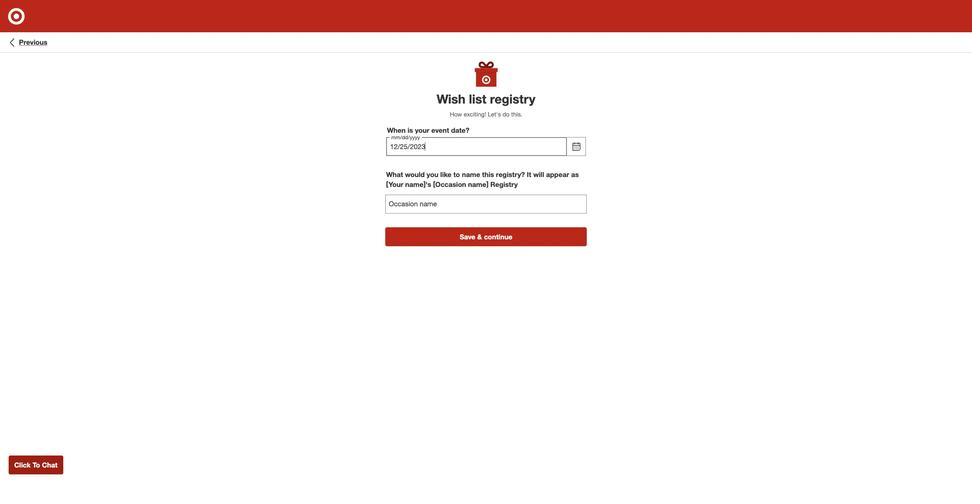 Task type: vqa. For each thing, say whether or not it's contained in the screenshot.
the [Occasion
yes



Task type: locate. For each thing, give the bounding box(es) containing it.
what would you like to name this registry? it will appear as [your name]'s [occasion name] registry
[[386, 170, 579, 189]]

None telephone field
[[386, 137, 567, 156]]

how
[[450, 111, 462, 118]]

name
[[462, 170, 480, 179]]

name]'s
[[405, 180, 431, 189]]

will
[[533, 170, 544, 179]]

it
[[527, 170, 531, 179]]

click to chat
[[14, 462, 58, 470]]

save
[[460, 233, 475, 241]]

when is your event date?
[[387, 126, 469, 135]]

exciting!
[[464, 111, 486, 118]]

[occasion
[[433, 180, 466, 189]]

name]
[[468, 180, 488, 189]]

registry?
[[496, 170, 525, 179]]

previous button
[[7, 37, 47, 48]]

save & continue button
[[385, 228, 587, 247]]

wish
[[437, 91, 466, 107]]

your
[[415, 126, 429, 135]]

chat
[[42, 462, 58, 470]]

None text field
[[385, 195, 587, 214]]

click
[[14, 462, 31, 470]]

wish list registry how exciting! let's do this.
[[437, 91, 536, 118]]

event
[[431, 126, 449, 135]]

let's
[[488, 111, 501, 118]]

as
[[571, 170, 579, 179]]

appear
[[546, 170, 569, 179]]



Task type: describe. For each thing, give the bounding box(es) containing it.
would
[[405, 170, 425, 179]]

continue
[[484, 233, 512, 241]]

&
[[477, 233, 482, 241]]

registry
[[490, 180, 518, 189]]

save & continue
[[460, 233, 512, 241]]

[your
[[386, 180, 403, 189]]

click to chat button
[[9, 456, 63, 475]]

when
[[387, 126, 406, 135]]

this
[[482, 170, 494, 179]]

registry
[[490, 91, 536, 107]]

to
[[33, 462, 40, 470]]

previous
[[19, 38, 47, 47]]

list
[[469, 91, 486, 107]]

what
[[386, 170, 403, 179]]

like
[[440, 170, 452, 179]]

you
[[427, 170, 438, 179]]

do
[[503, 111, 510, 118]]

this.
[[511, 111, 522, 118]]

is
[[408, 126, 413, 135]]

date?
[[451, 126, 469, 135]]

to
[[453, 170, 460, 179]]



